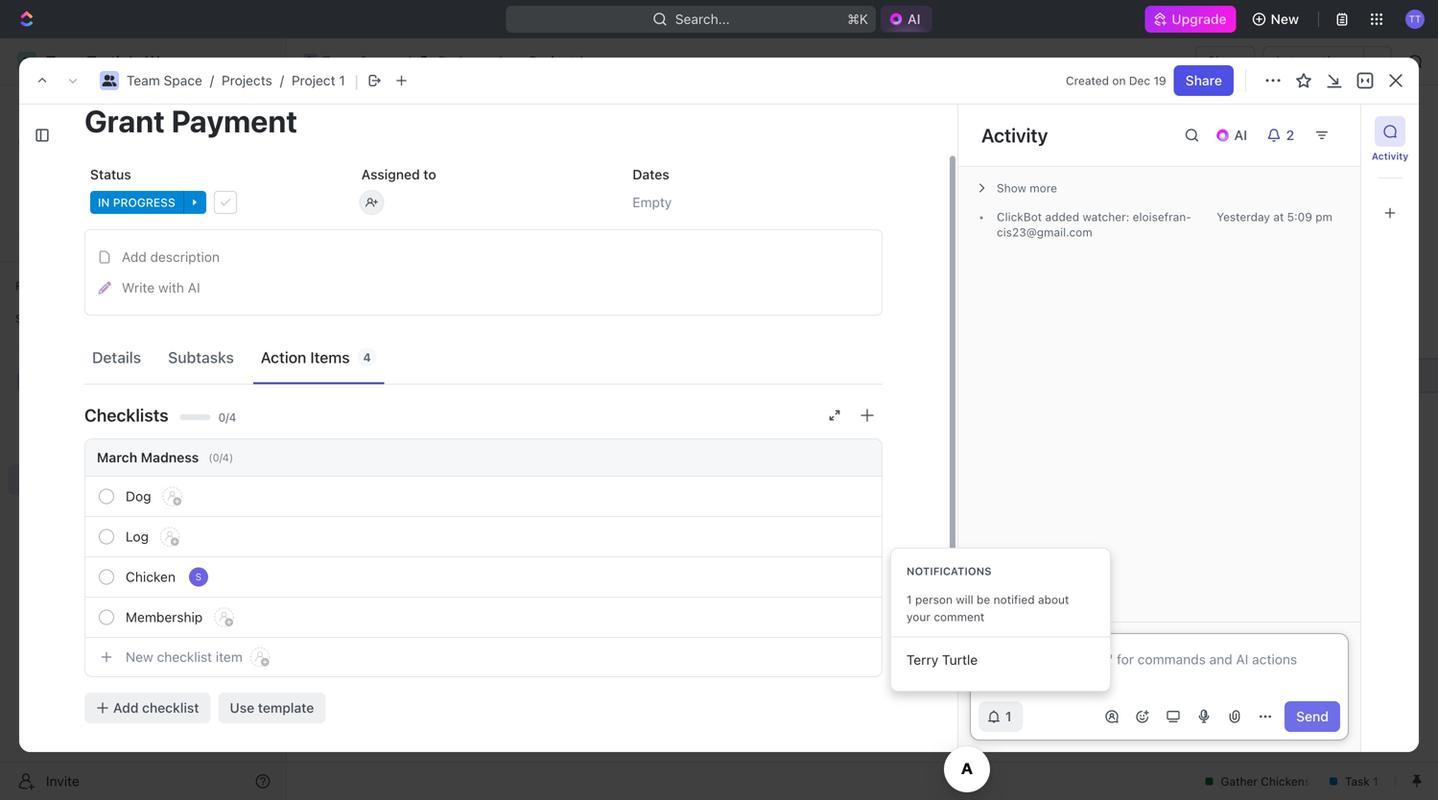 Task type: describe. For each thing, give the bounding box(es) containing it.
about
[[1038, 593, 1069, 606]]

status
[[90, 167, 131, 182]]

board
[[358, 178, 396, 194]]

space inside tree
[[83, 374, 122, 390]]

5:09
[[1288, 210, 1313, 224]]

write with ai
[[122, 280, 200, 296]]

home link
[[8, 93, 278, 124]]

1 inside 1 person will be notified about your comment
[[907, 593, 912, 606]]

1 button
[[979, 702, 1024, 732]]

2 horizontal spatial projects
[[438, 53, 489, 69]]

write
[[122, 280, 155, 296]]

assigned to
[[361, 167, 436, 182]]

payment
[[426, 368, 481, 383]]

in progress
[[98, 196, 175, 209]]

grant payment link
[[382, 362, 665, 390]]

/ left project 1
[[498, 53, 502, 69]]

1 horizontal spatial project 1 link
[[505, 50, 589, 73]]

more
[[1030, 181, 1058, 195]]

ai button
[[1208, 120, 1259, 151]]

dog
[[126, 488, 151, 504]]

new for new checklist item
[[126, 649, 153, 665]]

use template button
[[218, 693, 326, 724]]

to
[[424, 167, 436, 182]]

upgrade link
[[1145, 6, 1237, 33]]

0 vertical spatial team space
[[322, 53, 398, 69]]

will
[[956, 593, 974, 606]]

yesterday at 5:09 pm
[[1217, 210, 1333, 224]]

team space inside tree
[[46, 374, 122, 390]]

activity inside task sidebar content section
[[982, 124, 1048, 146]]

automations button
[[1264, 47, 1364, 76]]

item
[[216, 649, 243, 665]]

/ left '|'
[[280, 72, 284, 88]]

dates
[[633, 167, 670, 182]]

add task
[[1300, 123, 1358, 139]]

favorites button
[[8, 274, 85, 297]]

yesterday
[[1217, 210, 1271, 224]]

assignees
[[800, 226, 857, 239]]

board link
[[354, 173, 396, 200]]

show more
[[997, 181, 1058, 195]]

log
[[126, 529, 149, 545]]

send
[[1297, 709, 1329, 725]]

0 vertical spatial team
[[322, 53, 356, 69]]

grant
[[387, 368, 422, 383]]

user group image inside tree
[[20, 376, 34, 388]]

add for add checklist
[[113, 700, 139, 716]]

projects link inside tree
[[58, 399, 225, 430]]

march madness (0/4)
[[97, 450, 233, 465]]

task
[[1329, 123, 1358, 139]]

share for share button below upgrade
[[1207, 53, 1244, 69]]

1 vertical spatial ai button
[[1208, 120, 1259, 151]]

add checklist button
[[84, 693, 211, 724]]

4
[[363, 351, 371, 364]]

eloisefran
[[1133, 210, 1192, 224]]

be
[[977, 593, 991, 606]]

/ up home link
[[210, 72, 214, 88]]

tt button
[[1400, 4, 1431, 35]]

assignees button
[[776, 221, 865, 244]]

⌘k
[[848, 11, 869, 27]]

team space link inside tree
[[46, 367, 274, 397]]

eloisefran cis23@gmail.com
[[997, 210, 1192, 239]]

in progress button
[[84, 185, 340, 220]]

new button
[[1244, 4, 1311, 35]]

dec
[[1129, 74, 1151, 87]]

add for add task
[[1300, 123, 1325, 139]]

Search tasks... text field
[[1200, 218, 1392, 247]]

at
[[1274, 210, 1284, 224]]

search...
[[675, 11, 730, 27]]

details
[[92, 348, 141, 367]]

19
[[1154, 74, 1167, 87]]

add checklist
[[113, 700, 199, 716]]

add description button
[[91, 242, 876, 273]]

hide
[[996, 226, 1022, 239]]

write with ai button
[[91, 273, 876, 303]]

tree inside sidebar navigation
[[8, 334, 278, 593]]

details button
[[84, 340, 149, 375]]

1 horizontal spatial project
[[529, 53, 575, 69]]

s button
[[187, 566, 210, 589]]

0/4
[[218, 411, 236, 424]]

items
[[310, 348, 350, 367]]

empty button
[[627, 185, 883, 220]]

action items
[[261, 348, 350, 367]]

chicken
[[126, 569, 176, 585]]

turtle
[[942, 652, 978, 668]]

projects inside team space / projects / project 1 |
[[222, 72, 272, 88]]

empty
[[633, 194, 672, 210]]

use template
[[230, 700, 314, 716]]

checklist for add
[[142, 700, 199, 716]]

notified
[[994, 593, 1035, 606]]

show
[[997, 181, 1027, 195]]

checklist for new
[[157, 649, 212, 665]]

Edit task name text field
[[84, 103, 883, 139]]

comment
[[934, 610, 985, 624]]

0 horizontal spatial project 1 link
[[292, 72, 345, 88]]

share for share button to the right of 19
[[1186, 72, 1223, 88]]

in
[[98, 196, 110, 209]]

use
[[230, 700, 254, 716]]

task sidebar content section
[[954, 105, 1361, 752]]

team inside team space / projects / project 1 |
[[127, 72, 160, 88]]

created on dec 19
[[1066, 74, 1167, 87]]

checklists
[[84, 405, 169, 426]]

home
[[46, 100, 83, 116]]

person
[[915, 593, 953, 606]]



Task type: vqa. For each thing, say whether or not it's contained in the screenshot.
search button
no



Task type: locate. For each thing, give the bounding box(es) containing it.
activity inside task sidebar navigation tab list
[[1372, 151, 1409, 162]]

1 vertical spatial share
[[1186, 72, 1223, 88]]

0 horizontal spatial activity
[[982, 124, 1048, 146]]

1 vertical spatial ai
[[1235, 127, 1248, 143]]

team space / projects / project 1 |
[[127, 71, 359, 90]]

space inside team space / projects / project 1 |
[[164, 72, 202, 88]]

0 horizontal spatial project
[[292, 72, 336, 88]]

2 vertical spatial user group image
[[20, 376, 34, 388]]

project left '|'
[[292, 72, 336, 88]]

tree containing team space
[[8, 334, 278, 593]]

terry turtle
[[907, 652, 978, 668]]

send button
[[1285, 702, 1341, 732]]

terry turtle list
[[892, 637, 1110, 691]]

0 vertical spatial projects
[[438, 53, 489, 69]]

share button down upgrade
[[1196, 46, 1256, 77]]

march
[[97, 450, 137, 465]]

ai inside dropdown button
[[1235, 127, 1248, 143]]

1 horizontal spatial team
[[127, 72, 160, 88]]

project up edit task name text field
[[529, 53, 575, 69]]

1 inside team space / projects / project 1 |
[[339, 72, 345, 88]]

project 1 link up edit task name text field
[[505, 50, 589, 73]]

checklist down new checklist item
[[142, 700, 199, 716]]

1 vertical spatial user group image
[[102, 75, 117, 86]]

1 horizontal spatial team space
[[322, 53, 398, 69]]

ai button left the 2 at right
[[1208, 120, 1259, 151]]

projects inside sidebar navigation
[[58, 406, 108, 422]]

project 1 link left '|'
[[292, 72, 345, 88]]

2 vertical spatial team
[[46, 374, 79, 390]]

2 vertical spatial add
[[113, 700, 139, 716]]

1 horizontal spatial space
[[164, 72, 202, 88]]

team space up '|'
[[322, 53, 398, 69]]

terry
[[907, 652, 939, 668]]

1 vertical spatial checklist
[[142, 700, 199, 716]]

0 vertical spatial add
[[1300, 123, 1325, 139]]

ai right '⌘k'
[[908, 11, 921, 27]]

1 horizontal spatial projects
[[222, 72, 272, 88]]

1 horizontal spatial user group image
[[102, 75, 117, 86]]

new down membership
[[126, 649, 153, 665]]

dashboards
[[46, 198, 121, 214]]

project 1
[[529, 53, 584, 69]]

1 vertical spatial new
[[126, 649, 153, 665]]

0 horizontal spatial ai
[[188, 280, 200, 296]]

0 vertical spatial checklist
[[157, 649, 212, 665]]

0 horizontal spatial team space
[[46, 374, 122, 390]]

user group image up home link
[[102, 75, 117, 86]]

new inside button
[[1271, 11, 1299, 27]]

checklist inside "button"
[[142, 700, 199, 716]]

1 vertical spatial project
[[292, 72, 336, 88]]

1 person will be notified about your comment
[[907, 593, 1069, 624]]

pm
[[1316, 210, 1333, 224]]

table
[[653, 178, 687, 194]]

s
[[195, 571, 202, 583]]

spaces
[[15, 312, 56, 325]]

share down upgrade
[[1207, 53, 1244, 69]]

added
[[1046, 210, 1080, 224]]

description
[[150, 249, 220, 265]]

team space down details
[[46, 374, 122, 390]]

(0/4)
[[209, 452, 233, 464]]

activity
[[982, 124, 1048, 146], [1372, 151, 1409, 162]]

0 vertical spatial new
[[1271, 11, 1299, 27]]

add for add description
[[122, 249, 147, 265]]

team space
[[322, 53, 398, 69], [46, 374, 122, 390]]

2 horizontal spatial space
[[359, 53, 398, 69]]

ai right with
[[188, 280, 200, 296]]

2 vertical spatial projects
[[58, 406, 108, 422]]

share right 19
[[1186, 72, 1223, 88]]

automations
[[1274, 53, 1354, 69]]

1 horizontal spatial ai
[[908, 11, 921, 27]]

action
[[261, 348, 306, 367]]

on
[[1113, 74, 1126, 87]]

user group image up team space / projects / project 1 |
[[305, 57, 317, 66]]

ai button
[[881, 6, 932, 33], [1208, 120, 1259, 151]]

1 horizontal spatial activity
[[1372, 151, 1409, 162]]

table link
[[649, 173, 687, 200]]

sidebar navigation
[[0, 38, 287, 800]]

0 horizontal spatial ai button
[[881, 6, 932, 33]]

2 button
[[1259, 120, 1307, 151]]

team left details button
[[46, 374, 79, 390]]

share button
[[1196, 46, 1256, 77], [1174, 65, 1234, 96]]

projects link
[[414, 50, 494, 73], [222, 72, 272, 88], [58, 399, 225, 430]]

/ up edit task name text field
[[407, 53, 411, 69]]

inbox link
[[8, 126, 278, 156]]

1 vertical spatial space
[[164, 72, 202, 88]]

0 vertical spatial project
[[529, 53, 575, 69]]

0 horizontal spatial space
[[83, 374, 122, 390]]

madness
[[141, 450, 199, 465]]

team up '|'
[[322, 53, 356, 69]]

2 horizontal spatial team
[[322, 53, 356, 69]]

task sidebar navigation tab list
[[1369, 116, 1412, 228]]

0 horizontal spatial projects
[[58, 406, 108, 422]]

share
[[1207, 53, 1244, 69], [1186, 72, 1223, 88]]

0 vertical spatial user group image
[[305, 57, 317, 66]]

notifications
[[907, 565, 992, 578]]

new
[[1271, 11, 1299, 27], [126, 649, 153, 665]]

project inside team space / projects / project 1 |
[[292, 72, 336, 88]]

0 vertical spatial share
[[1207, 53, 1244, 69]]

team
[[322, 53, 356, 69], [127, 72, 160, 88], [46, 374, 79, 390]]

0 vertical spatial ai
[[908, 11, 921, 27]]

add down new checklist item
[[113, 700, 139, 716]]

space
[[359, 53, 398, 69], [164, 72, 202, 88], [83, 374, 122, 390]]

upgrade
[[1172, 11, 1227, 27]]

checklist
[[157, 649, 212, 665], [142, 700, 199, 716]]

list link
[[427, 173, 454, 200]]

add inside "button"
[[113, 700, 139, 716]]

user group image down spaces
[[20, 376, 34, 388]]

tt
[[1409, 13, 1422, 24]]

dashboards link
[[8, 191, 278, 222]]

add task button
[[1288, 116, 1369, 147]]

projects
[[438, 53, 489, 69], [222, 72, 272, 88], [58, 406, 108, 422]]

1 horizontal spatial ai button
[[1208, 120, 1259, 151]]

1 vertical spatial activity
[[1372, 151, 1409, 162]]

0 vertical spatial space
[[359, 53, 398, 69]]

invite
[[46, 773, 79, 789]]

2 horizontal spatial user group image
[[305, 57, 317, 66]]

subtasks button
[[160, 340, 242, 375]]

2
[[1287, 127, 1295, 143]]

team up home link
[[127, 72, 160, 88]]

pencil image
[[98, 282, 111, 294]]

0 vertical spatial activity
[[982, 124, 1048, 146]]

0 horizontal spatial team
[[46, 374, 79, 390]]

share button right 19
[[1174, 65, 1234, 96]]

watcher:
[[1083, 210, 1130, 224]]

ai button right '⌘k'
[[881, 6, 932, 33]]

list
[[431, 178, 454, 194]]

new checklist item
[[126, 649, 243, 665]]

0 horizontal spatial user group image
[[20, 376, 34, 388]]

add up write
[[122, 249, 147, 265]]

clickbot
[[997, 210, 1042, 224]]

2 vertical spatial space
[[83, 374, 122, 390]]

ai
[[908, 11, 921, 27], [1235, 127, 1248, 143], [188, 280, 200, 296]]

|
[[355, 71, 359, 90]]

ai left 2 dropdown button
[[1235, 127, 1248, 143]]

2 horizontal spatial ai
[[1235, 127, 1248, 143]]

1 vertical spatial projects
[[222, 72, 272, 88]]

1 horizontal spatial new
[[1271, 11, 1299, 27]]

inbox
[[46, 133, 80, 149]]

0 horizontal spatial new
[[126, 649, 153, 665]]

project
[[529, 53, 575, 69], [292, 72, 336, 88]]

new for new
[[1271, 11, 1299, 27]]

template
[[258, 700, 314, 716]]

added watcher:
[[1042, 210, 1133, 224]]

1 vertical spatial add
[[122, 249, 147, 265]]

1 inside button
[[1006, 709, 1012, 725]]

2 vertical spatial ai
[[188, 280, 200, 296]]

user group image
[[305, 57, 317, 66], [102, 75, 117, 86], [20, 376, 34, 388]]

add right the 2 at right
[[1300, 123, 1325, 139]]

assigned
[[361, 167, 420, 182]]

0 vertical spatial ai button
[[881, 6, 932, 33]]

1 vertical spatial team space
[[46, 374, 122, 390]]

team inside tree
[[46, 374, 79, 390]]

progress
[[113, 196, 175, 209]]

checklist left the item
[[157, 649, 212, 665]]

subtasks
[[168, 348, 234, 367]]

project 1 link
[[505, 50, 589, 73], [292, 72, 345, 88]]

1 vertical spatial team
[[127, 72, 160, 88]]

tree
[[8, 334, 278, 593]]

new up automations
[[1271, 11, 1299, 27]]

favorites
[[15, 279, 66, 293]]

created
[[1066, 74, 1109, 87]]

add description
[[122, 249, 220, 265]]

show more button
[[970, 175, 1349, 202]]



